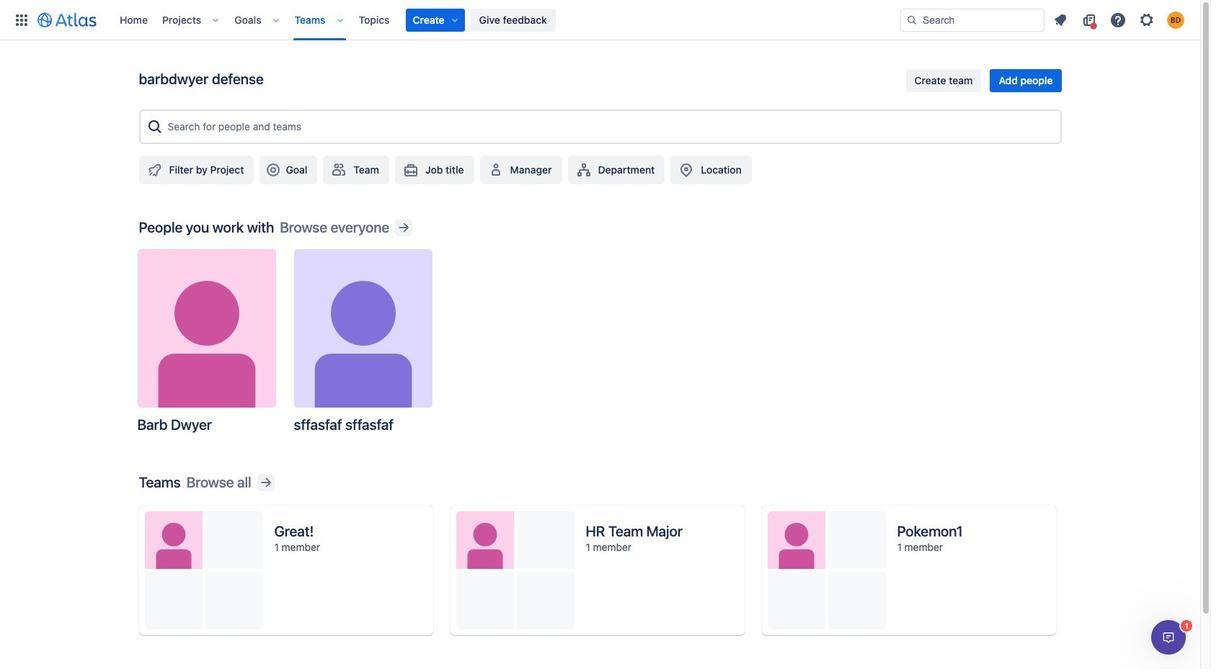 Task type: locate. For each thing, give the bounding box(es) containing it.
dialog
[[1151, 621, 1186, 655]]

search image
[[906, 14, 918, 26]]

browse everyone image
[[395, 219, 412, 236]]

search for people and teams image
[[146, 118, 163, 136]]

banner
[[0, 0, 1200, 40]]

None search field
[[900, 8, 1045, 31]]

Search field
[[900, 8, 1045, 31]]

Search for people and teams field
[[163, 114, 1054, 140]]



Task type: describe. For each thing, give the bounding box(es) containing it.
switch to... image
[[13, 11, 30, 28]]

help image
[[1109, 11, 1127, 28]]

top element
[[9, 0, 900, 40]]

browse all image
[[257, 474, 274, 492]]



Task type: vqa. For each thing, say whether or not it's contained in the screenshot.
list
no



